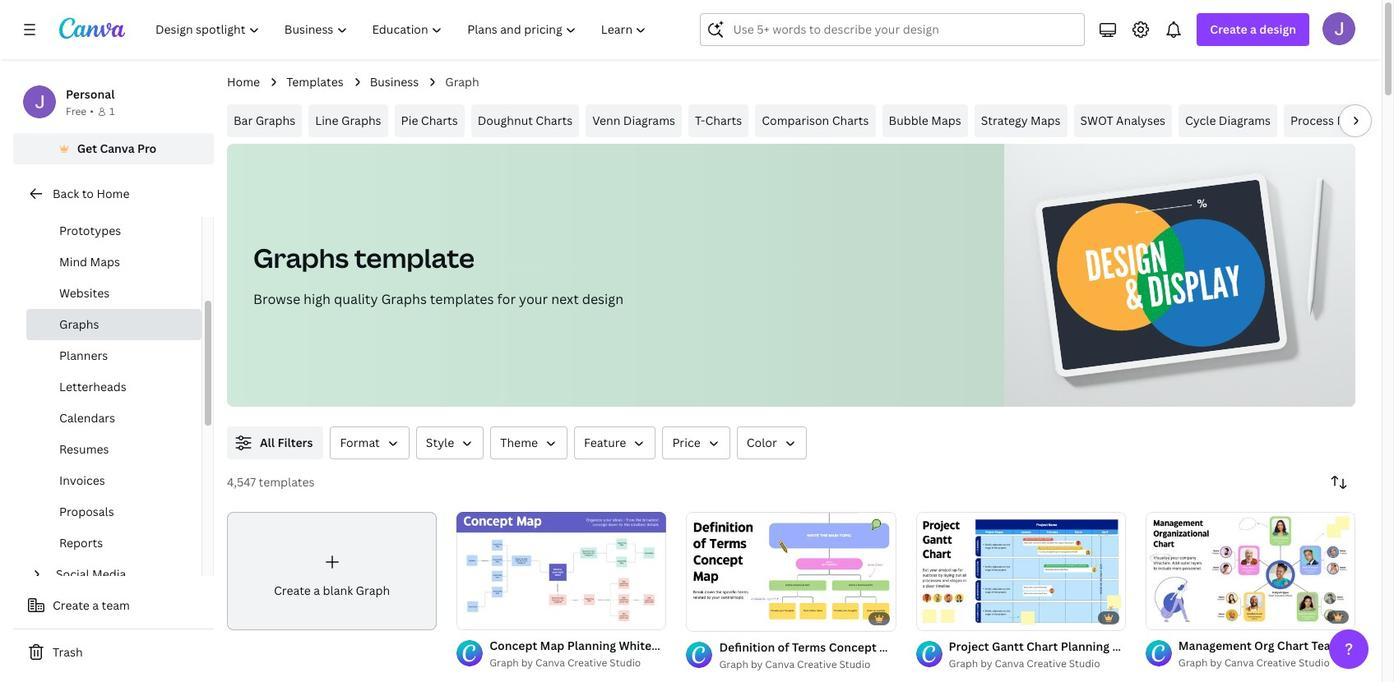 Task type: locate. For each thing, give the bounding box(es) containing it.
0 horizontal spatial maps
[[90, 254, 120, 270]]

creative
[[568, 656, 607, 670], [1257, 656, 1297, 670], [1027, 658, 1067, 672], [797, 658, 837, 672]]

creative for project gantt chart planning whiteboard in blue simple colorful style image on the bottom right of the page
[[1027, 658, 1067, 672]]

home link
[[227, 73, 260, 91]]

maps inside 'link'
[[932, 113, 961, 128]]

graph by canva creative studio link for concept map planning whiteboard in purple green modern professional style image
[[490, 656, 667, 672]]

concept map planning whiteboard in purple green modern professional style image
[[457, 512, 667, 630]]

comparison
[[762, 113, 830, 128]]

a inside 'link'
[[314, 583, 320, 599]]

create a blank graph link
[[227, 513, 437, 631]]

by for project gantt chart planning whiteboard in blue simple colorful style image on the bottom right of the page
[[981, 658, 993, 672]]

create for create a team
[[53, 598, 90, 614]]

diagrams right cycle
[[1219, 113, 1271, 128]]

charts left the comparison
[[705, 113, 742, 128]]

2 horizontal spatial maps
[[1031, 113, 1061, 128]]

by
[[521, 656, 533, 670], [1210, 656, 1222, 670], [981, 658, 993, 672], [751, 658, 763, 672]]

1 horizontal spatial templates
[[430, 290, 494, 309]]

feature
[[584, 435, 626, 451]]

comparison charts link
[[755, 104, 876, 137]]

2 diagrams from the left
[[1219, 113, 1271, 128]]

2 charts from the left
[[536, 113, 573, 128]]

pie charts link
[[395, 104, 465, 137]]

for
[[497, 290, 516, 309]]

1 horizontal spatial create
[[274, 583, 311, 599]]

1 vertical spatial templates
[[259, 475, 315, 490]]

resumes link
[[26, 434, 202, 466]]

charts
[[421, 113, 458, 128], [536, 113, 573, 128], [705, 113, 742, 128], [832, 113, 869, 128]]

personal
[[66, 86, 115, 102]]

bubble maps
[[889, 113, 961, 128]]

0 vertical spatial templates
[[430, 290, 494, 309]]

0 vertical spatial design
[[1260, 21, 1297, 37]]

1 horizontal spatial home
[[227, 74, 260, 90]]

design left jacob simon image
[[1260, 21, 1297, 37]]

0 horizontal spatial create
[[53, 598, 90, 614]]

letterheads
[[59, 379, 126, 395]]

a for design
[[1251, 21, 1257, 37]]

canva for concept map planning whiteboard in purple green modern professional style image
[[536, 656, 565, 670]]

home inside back to home "link"
[[97, 186, 130, 202]]

calendars
[[59, 411, 115, 426]]

canva for management org chart team whiteboard in blue green spaced color blocks style 'image'
[[1225, 656, 1254, 670]]

swot analyses
[[1081, 113, 1166, 128]]

creative for definition of terms concept map planning whiteboard in light blue pink green spaced color blocks style image
[[797, 658, 837, 672]]

design
[[1260, 21, 1297, 37], [582, 290, 624, 309]]

back
[[53, 186, 79, 202]]

create for create a blank graph
[[274, 583, 311, 599]]

calendars link
[[26, 403, 202, 434]]

graphs
[[256, 113, 296, 128], [341, 113, 381, 128], [253, 240, 349, 276], [381, 290, 427, 309], [59, 317, 99, 332]]

2 horizontal spatial a
[[1251, 21, 1257, 37]]

strategy maps link
[[975, 104, 1067, 137]]

0 horizontal spatial design
[[582, 290, 624, 309]]

4 charts from the left
[[832, 113, 869, 128]]

line graphs
[[315, 113, 381, 128]]

top level navigation element
[[145, 13, 661, 46]]

flows
[[1337, 113, 1369, 128]]

mind maps
[[59, 254, 120, 270]]

1 horizontal spatial design
[[1260, 21, 1297, 37]]

graphs template
[[253, 240, 475, 276]]

social
[[56, 567, 89, 582]]

graphs down the "template"
[[381, 290, 427, 309]]

social media
[[56, 567, 126, 582]]

theme button
[[491, 427, 568, 460]]

1 horizontal spatial a
[[314, 583, 320, 599]]

canva
[[100, 141, 135, 156], [536, 656, 565, 670], [1225, 656, 1254, 670], [995, 658, 1025, 672], [765, 658, 795, 672]]

planners link
[[26, 341, 202, 372]]

1 diagrams from the left
[[623, 113, 675, 128]]

2 horizontal spatial create
[[1210, 21, 1248, 37]]

charts right pie
[[421, 113, 458, 128]]

style
[[426, 435, 454, 451]]

swot
[[1081, 113, 1114, 128]]

1 horizontal spatial maps
[[932, 113, 961, 128]]

templates down all filters
[[259, 475, 315, 490]]

format button
[[330, 427, 410, 460]]

your
[[519, 290, 548, 309]]

charts for pie charts
[[421, 113, 458, 128]]

1 vertical spatial home
[[97, 186, 130, 202]]

0 horizontal spatial a
[[92, 598, 99, 614]]

graph for definition of terms concept map planning whiteboard in light blue pink green spaced color blocks style image
[[719, 658, 749, 672]]

by for management org chart team whiteboard in blue green spaced color blocks style 'image'
[[1210, 656, 1222, 670]]

maps right bubble
[[932, 113, 961, 128]]

a
[[1251, 21, 1257, 37], [314, 583, 320, 599], [92, 598, 99, 614]]

None search field
[[700, 13, 1085, 46]]

0 horizontal spatial diagrams
[[623, 113, 675, 128]]

diagrams
[[623, 113, 675, 128], [1219, 113, 1271, 128]]

strategy maps
[[981, 113, 1061, 128]]

free
[[66, 104, 87, 118]]

1
[[109, 104, 115, 118]]

home right to
[[97, 186, 130, 202]]

mind
[[59, 254, 87, 270]]

color button
[[737, 427, 807, 460]]

create inside dropdown button
[[1210, 21, 1248, 37]]

strategy
[[981, 113, 1028, 128]]

graph by canva creative studio
[[490, 656, 641, 670], [1179, 656, 1330, 670], [949, 658, 1100, 672], [719, 658, 871, 672]]

to
[[82, 186, 94, 202]]

invoices
[[59, 473, 105, 489]]

maps right strategy
[[1031, 113, 1061, 128]]

studio for project gantt chart planning whiteboard in blue simple colorful style image on the bottom right of the page
[[1069, 658, 1100, 672]]

theme
[[500, 435, 538, 451]]

a inside dropdown button
[[1251, 21, 1257, 37]]

a for blank
[[314, 583, 320, 599]]

diagrams for cycle diagrams
[[1219, 113, 1271, 128]]

media
[[92, 567, 126, 582]]

get canva pro
[[77, 141, 157, 156]]

create a blank graph element
[[227, 513, 437, 631]]

charts for t-charts
[[705, 113, 742, 128]]

graph by canva creative studio for graph by canva creative studio link corresponding to concept map planning whiteboard in purple green modern professional style image
[[490, 656, 641, 670]]

charts right doughnut in the top of the page
[[536, 113, 573, 128]]

websites
[[59, 285, 110, 301]]

definition of terms concept map planning whiteboard in light blue pink green spaced color blocks style image
[[686, 513, 896, 631]]

comparison charts
[[762, 113, 869, 128]]

studio for management org chart team whiteboard in blue green spaced color blocks style 'image'
[[1299, 656, 1330, 670]]

planners
[[59, 348, 108, 364]]

graph by canva creative studio for graph by canva creative studio link corresponding to management org chart team whiteboard in blue green spaced color blocks style 'image'
[[1179, 656, 1330, 670]]

pie
[[401, 113, 418, 128]]

next
[[551, 290, 579, 309]]

canva for project gantt chart planning whiteboard in blue simple colorful style image on the bottom right of the page
[[995, 658, 1025, 672]]

mind maps link
[[26, 247, 202, 278]]

templates link
[[286, 73, 344, 91]]

graph for concept map planning whiteboard in purple green modern professional style image
[[490, 656, 519, 670]]

0 horizontal spatial templates
[[259, 475, 315, 490]]

a inside button
[[92, 598, 99, 614]]

create inside 'link'
[[274, 583, 311, 599]]

management org chart team whiteboard in blue green spaced color blocks style image
[[1146, 512, 1356, 630]]

graphs up high
[[253, 240, 349, 276]]

charts right the comparison
[[832, 113, 869, 128]]

canva inside "button"
[[100, 141, 135, 156]]

create inside button
[[53, 598, 90, 614]]

jacob simon image
[[1323, 12, 1356, 45]]

charts inside 'link'
[[536, 113, 573, 128]]

1 horizontal spatial diagrams
[[1219, 113, 1271, 128]]

back to home link
[[13, 178, 214, 211]]

doughnut charts
[[478, 113, 573, 128]]

venn diagrams link
[[586, 104, 682, 137]]

1 charts from the left
[[421, 113, 458, 128]]

1 vertical spatial design
[[582, 290, 624, 309]]

design right 'next'
[[582, 290, 624, 309]]

templates left for
[[430, 290, 494, 309]]

diagrams right venn on the left top of page
[[623, 113, 675, 128]]

3 charts from the left
[[705, 113, 742, 128]]

high
[[304, 290, 331, 309]]

maps
[[932, 113, 961, 128], [1031, 113, 1061, 128], [90, 254, 120, 270]]

graphs template image
[[1005, 144, 1356, 407], [1042, 180, 1281, 371]]

0 horizontal spatial home
[[97, 186, 130, 202]]

maps right the mind
[[90, 254, 120, 270]]

team
[[102, 598, 130, 614]]

home up "bar" at left
[[227, 74, 260, 90]]

graph by canva creative studio link
[[490, 656, 667, 672], [1179, 656, 1356, 672], [949, 657, 1126, 673], [719, 657, 896, 674]]



Task type: describe. For each thing, give the bounding box(es) containing it.
0 vertical spatial home
[[227, 74, 260, 90]]

maps for bubble maps
[[932, 113, 961, 128]]

a for team
[[92, 598, 99, 614]]

create for create a design
[[1210, 21, 1248, 37]]

process flows link
[[1284, 104, 1376, 137]]

diagrams for venn diagrams
[[623, 113, 675, 128]]

process flows
[[1291, 113, 1369, 128]]

bar graphs link
[[227, 104, 302, 137]]

templates
[[286, 74, 344, 90]]

doughnut
[[478, 113, 533, 128]]

browse high quality graphs templates for your next design
[[253, 290, 624, 309]]

business
[[370, 74, 419, 90]]

filters
[[278, 435, 313, 451]]

graphs right "bar" at left
[[256, 113, 296, 128]]

4,547
[[227, 475, 256, 490]]

price
[[672, 435, 701, 451]]

creative for management org chart team whiteboard in blue green spaced color blocks style 'image'
[[1257, 656, 1297, 670]]

charts for comparison charts
[[832, 113, 869, 128]]

graph by canva creative studio for graph by canva creative studio link corresponding to definition of terms concept map planning whiteboard in light blue pink green spaced color blocks style image
[[719, 658, 871, 672]]

style button
[[416, 427, 484, 460]]

graph by canva creative studio for graph by canva creative studio link for project gantt chart planning whiteboard in blue simple colorful style image on the bottom right of the page
[[949, 658, 1100, 672]]

bar graphs
[[234, 113, 296, 128]]

graph by canva creative studio link for management org chart team whiteboard in blue green spaced color blocks style 'image'
[[1179, 656, 1356, 672]]

analyses
[[1116, 113, 1166, 128]]

trash
[[53, 645, 83, 661]]

create a blank graph
[[274, 583, 390, 599]]

t-charts link
[[689, 104, 749, 137]]

get
[[77, 141, 97, 156]]

bar
[[234, 113, 253, 128]]

graph by canva creative studio link for definition of terms concept map planning whiteboard in light blue pink green spaced color blocks style image
[[719, 657, 896, 674]]

cycle diagrams
[[1186, 113, 1271, 128]]

social media link
[[49, 559, 192, 591]]

prototypes
[[59, 223, 121, 239]]

canva for definition of terms concept map planning whiteboard in light blue pink green spaced color blocks style image
[[765, 658, 795, 672]]

Search search field
[[733, 14, 1075, 45]]

project gantt chart planning whiteboard in blue simple colorful style image
[[916, 513, 1126, 631]]

Sort by button
[[1323, 466, 1356, 499]]

graphs up planners
[[59, 317, 99, 332]]

websites link
[[26, 278, 202, 309]]

line graphs link
[[309, 104, 388, 137]]

creative for concept map planning whiteboard in purple green modern professional style image
[[568, 656, 607, 670]]

graph inside 'link'
[[356, 583, 390, 599]]

reports link
[[26, 528, 202, 559]]

create a team button
[[13, 590, 214, 623]]

business link
[[370, 73, 419, 91]]

doughnut charts link
[[471, 104, 579, 137]]

studio for concept map planning whiteboard in purple green modern professional style image
[[610, 656, 641, 670]]

•
[[90, 104, 94, 118]]

line
[[315, 113, 339, 128]]

color
[[747, 435, 777, 451]]

create a team
[[53, 598, 130, 614]]

proposals
[[59, 504, 114, 520]]

venn
[[593, 113, 621, 128]]

pie charts
[[401, 113, 458, 128]]

pro
[[137, 141, 157, 156]]

by for definition of terms concept map planning whiteboard in light blue pink green spaced color blocks style image
[[751, 658, 763, 672]]

all
[[260, 435, 275, 451]]

letterheads link
[[26, 372, 202, 403]]

prototypes link
[[26, 216, 202, 247]]

invoices link
[[26, 466, 202, 497]]

charts for doughnut charts
[[536, 113, 573, 128]]

template
[[354, 240, 475, 276]]

create a design button
[[1197, 13, 1310, 46]]

back to home
[[53, 186, 130, 202]]

graph by canva creative studio link for project gantt chart planning whiteboard in blue simple colorful style image on the bottom right of the page
[[949, 657, 1126, 673]]

maps for strategy maps
[[1031, 113, 1061, 128]]

cycle diagrams link
[[1179, 104, 1278, 137]]

by for concept map planning whiteboard in purple green modern professional style image
[[521, 656, 533, 670]]

all filters
[[260, 435, 313, 451]]

trash link
[[13, 637, 214, 670]]

free •
[[66, 104, 94, 118]]

graph for project gantt chart planning whiteboard in blue simple colorful style image on the bottom right of the page
[[949, 658, 978, 672]]

proposals link
[[26, 497, 202, 528]]

maps for mind maps
[[90, 254, 120, 270]]

cycle
[[1186, 113, 1216, 128]]

blank
[[323, 583, 353, 599]]

process
[[1291, 113, 1334, 128]]

t-charts
[[695, 113, 742, 128]]

feature button
[[574, 427, 656, 460]]

swot analyses link
[[1074, 104, 1172, 137]]

create a design
[[1210, 21, 1297, 37]]

design inside dropdown button
[[1260, 21, 1297, 37]]

bubble maps link
[[882, 104, 968, 137]]

reports
[[59, 536, 103, 551]]

venn diagrams
[[593, 113, 675, 128]]

quality
[[334, 290, 378, 309]]

4,547 templates
[[227, 475, 315, 490]]

graph for management org chart team whiteboard in blue green spaced color blocks style 'image'
[[1179, 656, 1208, 670]]

studio for definition of terms concept map planning whiteboard in light blue pink green spaced color blocks style image
[[840, 658, 871, 672]]

graphs right line
[[341, 113, 381, 128]]

price button
[[663, 427, 730, 460]]

resumes
[[59, 442, 109, 457]]



Task type: vqa. For each thing, say whether or not it's contained in the screenshot.
Social Media
yes



